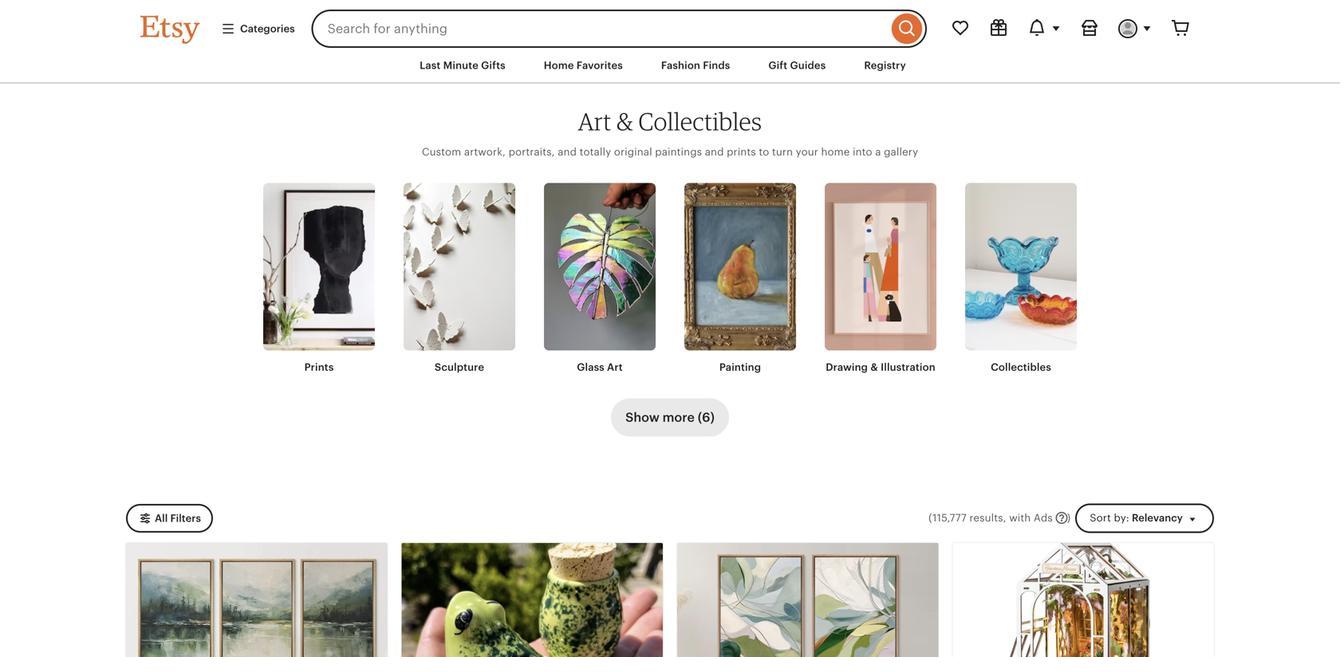 Task type: locate. For each thing, give the bounding box(es) containing it.
0 vertical spatial art
[[578, 107, 612, 136]]

collectibles inside collectibles link
[[991, 361, 1051, 373]]

collectibles
[[639, 107, 762, 136], [991, 361, 1051, 373]]

portraits,
[[509, 146, 555, 158]]

0 vertical spatial collectibles
[[639, 107, 762, 136]]

fashion
[[661, 59, 700, 71]]

1 vertical spatial collectibles
[[991, 361, 1051, 373]]

and left 'prints'
[[705, 146, 724, 158]]

home
[[821, 146, 850, 158]]

0 horizontal spatial &
[[617, 107, 633, 136]]

original
[[614, 146, 652, 158]]

1 horizontal spatial and
[[705, 146, 724, 158]]

1 horizontal spatial &
[[871, 361, 878, 373]]

art up totally
[[578, 107, 612, 136]]

Search for anything text field
[[312, 10, 888, 48]]

0 horizontal spatial collectibles
[[639, 107, 762, 136]]

2 and from the left
[[705, 146, 724, 158]]

115,777
[[933, 512, 967, 524]]

ads
[[1034, 512, 1053, 524]]

0 vertical spatial &
[[617, 107, 633, 136]]

sort
[[1090, 512, 1111, 524]]

minute
[[443, 59, 479, 71]]

(6)
[[698, 411, 715, 425]]

art inside glass art "link"
[[607, 361, 623, 373]]

categories
[[240, 23, 295, 35]]

dustinway framed canvas print wall art set of 3 emerald green mountain forest lake landscape minimalist modern art nature wall decor image
[[126, 543, 387, 657]]

custom
[[422, 146, 461, 158]]

1 horizontal spatial collectibles
[[991, 361, 1051, 373]]

and left totally
[[558, 146, 577, 158]]

&
[[617, 107, 633, 136], [871, 361, 878, 373]]

menu bar
[[112, 48, 1229, 84]]

all filters button
[[126, 504, 213, 533]]

gifts
[[481, 59, 506, 71]]

gift
[[769, 59, 788, 71]]

all
[[155, 513, 168, 525]]

favorites
[[577, 59, 623, 71]]

turn
[[772, 146, 793, 158]]

(
[[929, 512, 932, 524]]

None search field
[[312, 10, 927, 48]]

custom artwork, portraits, and totally original paintings and prints to turn your home into a gallery
[[422, 146, 918, 158]]

last minute gifts
[[420, 59, 506, 71]]

& right drawing
[[871, 361, 878, 373]]

drawing & illustration
[[826, 361, 936, 373]]

registry
[[864, 59, 906, 71]]

drawing
[[826, 361, 868, 373]]

drawing & illustration link
[[825, 183, 937, 375]]

a
[[875, 146, 881, 158]]

filters
[[170, 513, 201, 525]]

relevancy
[[1132, 512, 1183, 524]]

glass art link
[[544, 183, 656, 375]]

last minute gifts link
[[408, 51, 518, 80]]

& up original
[[617, 107, 633, 136]]

art right glass
[[607, 361, 623, 373]]

by:
[[1114, 512, 1129, 524]]

artwork,
[[464, 146, 506, 158]]

guides
[[790, 59, 826, 71]]

home
[[544, 59, 574, 71]]

home favorites
[[544, 59, 623, 71]]

frog pipe & small jar matching set  - gift ideas for smoker - unique ceramic kit beautiful hand pipe gifts for her gifts for him friend image
[[402, 543, 663, 657]]

show more (6)
[[626, 411, 715, 425]]

registry link
[[852, 51, 918, 80]]

1 vertical spatial art
[[607, 361, 623, 373]]

1 vertical spatial &
[[871, 361, 878, 373]]

art & collectibles
[[578, 107, 762, 136]]

and
[[558, 146, 577, 158], [705, 146, 724, 158]]

0 horizontal spatial and
[[558, 146, 577, 158]]

categories banner
[[112, 0, 1229, 48]]

gift guides link
[[757, 51, 838, 80]]

art
[[578, 107, 612, 136], [607, 361, 623, 373]]



Task type: vqa. For each thing, say whether or not it's contained in the screenshot.
THE GLASS ART
yes



Task type: describe. For each thing, give the bounding box(es) containing it.
to
[[759, 146, 769, 158]]

finds
[[703, 59, 730, 71]]

gallery
[[884, 146, 918, 158]]

painting link
[[684, 183, 796, 375]]

home favorites link
[[532, 51, 635, 80]]

into
[[853, 146, 873, 158]]

painting
[[719, 361, 761, 373]]

( 115,777 results,
[[929, 512, 1006, 524]]

last
[[420, 59, 441, 71]]

glass art
[[577, 361, 623, 373]]

collectibles link
[[965, 183, 1077, 375]]

)
[[1067, 512, 1071, 524]]

prints link
[[263, 183, 375, 375]]

all filters
[[155, 513, 201, 525]]

more
[[663, 411, 695, 425]]

paintings
[[655, 146, 702, 158]]

gift guides
[[769, 59, 826, 71]]

sort by: relevancy
[[1090, 512, 1183, 524]]

with
[[1009, 512, 1031, 524]]

totally
[[580, 146, 611, 158]]

fashion finds
[[661, 59, 730, 71]]

sculpture link
[[404, 183, 515, 375]]

categories button
[[209, 14, 307, 43]]

illustration
[[881, 361, 936, 373]]

show
[[626, 411, 660, 425]]

framed canvas wall art set green watercolor flower petal abstract floral botanical prints minimalist modern wall art boho decor pastel art image
[[677, 543, 939, 657]]

results,
[[970, 512, 1006, 524]]

prints
[[727, 146, 756, 158]]

& for illustration
[[871, 361, 878, 373]]

none search field inside categories banner
[[312, 10, 927, 48]]

with ads
[[1009, 512, 1053, 524]]

your
[[796, 146, 818, 158]]

fashion finds link
[[649, 51, 742, 80]]

prints
[[304, 361, 334, 373]]

show more (6) button
[[611, 399, 729, 437]]

menu bar containing last minute gifts
[[112, 48, 1229, 84]]

1 and from the left
[[558, 146, 577, 158]]

sculpture
[[435, 361, 484, 373]]

& for collectibles
[[617, 107, 633, 136]]

glass
[[577, 361, 605, 373]]

garden house book nook kit / bookshelf diorama diy miniature | home decor and gifts, book ends display, shelf insert image
[[953, 543, 1214, 657]]



